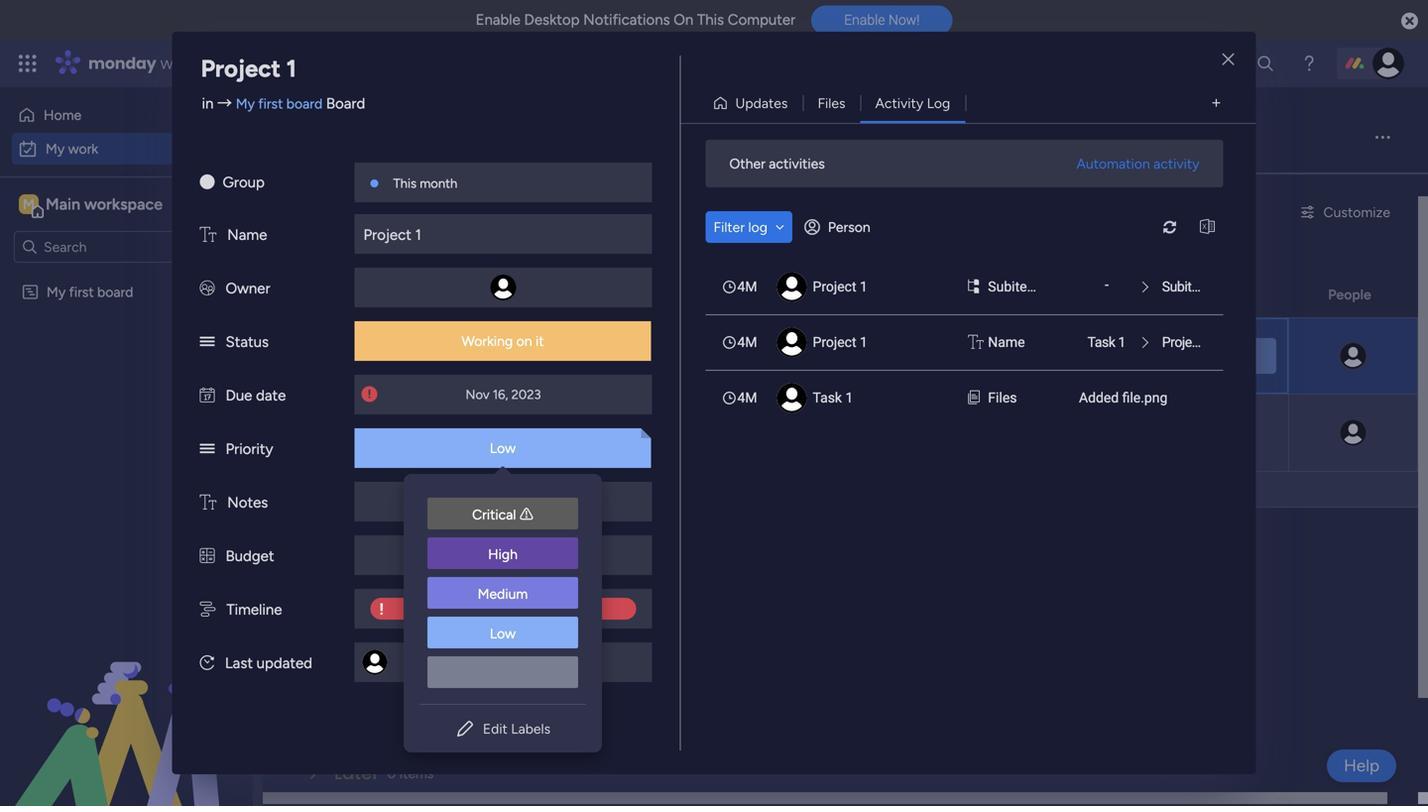 Task type: vqa. For each thing, say whether or not it's contained in the screenshot.
4M to the bottom
yes



Task type: locate. For each thing, give the bounding box(es) containing it.
working right 1 button
[[462, 333, 513, 350]]

select product image
[[18, 54, 38, 73]]

16,
[[891, 348, 907, 364], [493, 387, 508, 403]]

0 vertical spatial dapulse text column image
[[968, 332, 984, 353]]

status right v2 subtasks column small "icon"
[[1033, 286, 1074, 303]]

1 button
[[400, 328, 413, 406]]

board down dates
[[381, 329, 417, 346]]

0 vertical spatial task
[[1088, 334, 1115, 351]]

2023
[[910, 348, 940, 364], [511, 387, 541, 403]]

1 horizontal spatial v2 overdue deadline image
[[832, 347, 848, 365]]

dapulse text column image inside list box
[[968, 332, 984, 353]]

1 this month button from the top
[[437, 326, 518, 348]]

v2 file column image
[[968, 388, 980, 409]]

1 horizontal spatial nov
[[864, 348, 888, 364]]

1 horizontal spatial name
[[988, 334, 1025, 351]]

activity
[[1153, 155, 1200, 172]]

search everything image
[[1256, 54, 1275, 73]]

16, for top v2 overdue deadline icon
[[891, 348, 907, 364]]

1 horizontal spatial on
[[1070, 348, 1086, 364]]

items inside project 1 dialog
[[508, 495, 540, 511]]

subitem 1
[[1162, 279, 1221, 295], [354, 435, 424, 454]]

v2 subtasks column small image
[[968, 277, 979, 298]]

None search field
[[377, 196, 557, 228]]

my up add
[[330, 406, 349, 423]]

0 horizontal spatial working on it
[[462, 333, 544, 350]]

0 vertical spatial option
[[0, 274, 253, 278]]

nov 16, 2023
[[864, 348, 940, 364], [466, 387, 541, 403]]

0 horizontal spatial dapulse text column image
[[200, 494, 216, 512]]

it up added
[[1089, 348, 1098, 364]]

name inside list box
[[988, 334, 1025, 351]]

0 vertical spatial subitem
[[1162, 279, 1210, 295]]

project 1 inside button
[[538, 406, 592, 423]]

0 vertical spatial status
[[1033, 286, 1074, 303]]

1 vertical spatial dapulse text column image
[[200, 494, 216, 512]]

0 right "today"
[[399, 551, 408, 568]]

workspace
[[84, 195, 163, 214]]

workspace image
[[19, 193, 39, 215]]

my right →
[[236, 95, 255, 112]]

this month
[[393, 176, 457, 191], [443, 329, 512, 346], [443, 406, 512, 423]]

0 horizontal spatial 2023
[[511, 387, 541, 403]]

0 right later
[[387, 765, 396, 782]]

work right monday
[[160, 52, 196, 74]]

0 vertical spatial task 1
[[1088, 334, 1126, 351]]

0 vertical spatial this month
[[393, 176, 457, 191]]

this right on
[[697, 11, 724, 29]]

4m for subitems
[[737, 279, 757, 295]]

0
[[399, 551, 408, 568], [434, 694, 443, 711], [387, 765, 396, 782]]

priority
[[1185, 286, 1231, 303], [226, 440, 273, 458]]

week up '4'
[[375, 618, 422, 643]]

v2 sun image
[[200, 174, 215, 191]]

dapulse text column image left notes
[[200, 494, 216, 512]]

work
[[346, 115, 426, 159]]

1 vertical spatial item
[[365, 481, 393, 498]]

home option
[[12, 99, 241, 131]]

name down 'subitems'
[[988, 334, 1025, 351]]

working inside project 1 dialog
[[462, 333, 513, 350]]

v2 multiple person column image
[[200, 280, 215, 298]]

1 horizontal spatial list box
[[706, 259, 1223, 425]]

this
[[697, 11, 724, 29], [393, 176, 417, 191], [443, 329, 468, 346], [443, 406, 468, 423], [334, 618, 371, 643]]

name for dapulse text column icon
[[227, 226, 267, 244]]

1 vertical spatial this month button
[[437, 404, 518, 425]]

1 horizontal spatial priority
[[1185, 286, 1231, 303]]

nov inside project 1 dialog
[[466, 387, 490, 403]]

this down work
[[393, 176, 417, 191]]

nov 16, 2023 inside project 1 dialog
[[466, 387, 541, 403]]

0 horizontal spatial working
[[462, 333, 513, 350]]

0 horizontal spatial work
[[68, 140, 98, 157]]

0 horizontal spatial it
[[536, 333, 544, 350]]

dapulse numbers column image
[[200, 547, 215, 565]]

customize button
[[1292, 196, 1398, 228]]

new
[[300, 204, 330, 221]]

v2 overdue deadline image
[[832, 347, 848, 365], [361, 385, 377, 404]]

work inside option
[[68, 140, 98, 157]]

board left board
[[286, 95, 323, 112]]

my first board button down past
[[324, 326, 423, 348]]

dapulse text column image for name
[[968, 332, 984, 353]]

week down '4'
[[379, 689, 426, 715]]

next
[[334, 689, 374, 715]]

week for this
[[375, 618, 422, 643]]

files right v2 file column image
[[988, 390, 1017, 406]]

task
[[1088, 334, 1115, 351], [813, 390, 842, 406]]

my first board down search in workspace field
[[47, 284, 133, 300]]

month left project 1 button
[[471, 406, 512, 423]]

0 inside today 0 items
[[399, 551, 408, 568]]

my down search in workspace field
[[47, 284, 66, 300]]

1 horizontal spatial 0
[[399, 551, 408, 568]]

Search in workspace field
[[42, 236, 166, 258]]

0 vertical spatial item
[[333, 204, 361, 221]]

column header
[[825, 278, 980, 311]]

2 vertical spatial low
[[490, 625, 516, 642]]

1 vertical spatial nov
[[466, 387, 490, 403]]

0 vertical spatial my first board
[[47, 284, 133, 300]]

1 vertical spatial task
[[813, 390, 842, 406]]

close image
[[1222, 53, 1234, 67]]

0 horizontal spatial nov 16, 2023
[[466, 387, 541, 403]]

it
[[536, 333, 544, 350], [1089, 348, 1098, 364]]

on inside project 1 dialog
[[516, 333, 532, 350]]

this month up 'filter dashboard by text' "search box" on the left
[[393, 176, 457, 191]]

2 enable from the left
[[844, 12, 885, 28]]

people
[[1328, 286, 1371, 303]]

1 vertical spatial my first board button
[[324, 404, 423, 425]]

files left activity
[[818, 95, 845, 112]]

added
[[1079, 390, 1119, 406]]

it up project 1 button
[[536, 333, 544, 350]]

1 horizontal spatial dapulse text column image
[[968, 332, 984, 353]]

1 horizontal spatial task
[[1088, 334, 1115, 351]]

month up 'filter dashboard by text' "search box" on the left
[[420, 176, 457, 191]]

1 vertical spatial work
[[68, 140, 98, 157]]

desktop
[[524, 11, 580, 29]]

1 vertical spatial 16,
[[493, 387, 508, 403]]

my first board link
[[236, 95, 323, 112]]

labels
[[511, 720, 551, 737]]

customize
[[1323, 204, 1390, 221]]

Filter dashboard by text search field
[[377, 196, 557, 228]]

first down management
[[258, 95, 283, 112]]

0 vertical spatial my first board button
[[324, 326, 423, 348]]

month inside project 1 dialog
[[420, 176, 457, 191]]

0 horizontal spatial name
[[227, 226, 267, 244]]

2 horizontal spatial 0
[[434, 694, 443, 711]]

week for next
[[379, 689, 426, 715]]

3 4m from the top
[[737, 390, 757, 406]]

0 vertical spatial name
[[227, 226, 267, 244]]

group
[[223, 174, 265, 191]]

priority down export to excel image
[[1185, 286, 1231, 303]]

my down past
[[330, 329, 349, 346]]

1 vertical spatial subitem
[[354, 435, 414, 454]]

automation activity button
[[1069, 148, 1207, 180]]

working on it up added
[[1015, 348, 1098, 364]]

week
[[375, 618, 422, 643], [379, 689, 426, 715]]

2 my first board button from the top
[[324, 404, 423, 425]]

on up added
[[1070, 348, 1086, 364]]

0 inside the next week 0 items
[[434, 694, 443, 711]]

priority right v2 status image
[[226, 440, 273, 458]]

1 vertical spatial week
[[379, 689, 426, 715]]

board down search in workspace field
[[97, 284, 133, 300]]

work for my
[[68, 140, 98, 157]]

0 horizontal spatial 0
[[387, 765, 396, 782]]

filter
[[714, 219, 745, 236]]

subitem 1 inside list box
[[1162, 279, 1221, 295]]

1 vertical spatial nov 16, 2023
[[466, 387, 541, 403]]

files inside list box
[[988, 390, 1017, 406]]

this down 2
[[443, 329, 468, 346]]

nov 16, 2023 for bottom v2 overdue deadline icon
[[466, 387, 541, 403]]

item
[[333, 204, 361, 221], [365, 481, 393, 498]]

list box containing 4m
[[706, 259, 1223, 425]]

activities
[[769, 155, 825, 172]]

nov 16, 2023 for top v2 overdue deadline icon
[[864, 348, 940, 364]]

2 4m from the top
[[737, 334, 757, 351]]

0 horizontal spatial enable
[[476, 11, 520, 29]]

subitem 1 down export to excel image
[[1162, 279, 1221, 295]]

board
[[286, 95, 323, 112], [97, 284, 133, 300], [381, 329, 417, 346], [381, 406, 417, 423]]

month right 1 button
[[471, 329, 512, 346]]

first up + add item
[[353, 406, 377, 423]]

action items
[[467, 495, 540, 511]]

this month down 2
[[443, 329, 512, 346]]

2 vertical spatial 4m
[[737, 390, 757, 406]]

enable left now!
[[844, 12, 885, 28]]

edit labels button
[[420, 713, 586, 745]]

1 horizontal spatial task 1
[[1088, 334, 1126, 351]]

1 horizontal spatial 2023
[[910, 348, 940, 364]]

0 vertical spatial this month button
[[437, 326, 518, 348]]

1 horizontal spatial nov 16, 2023
[[864, 348, 940, 364]]

0 vertical spatial subitem 1
[[1162, 279, 1221, 295]]

0 horizontal spatial priority
[[226, 440, 273, 458]]

on up project 1 button
[[516, 333, 532, 350]]

my first board list box
[[0, 271, 253, 577]]

name right dapulse text column icon
[[227, 226, 267, 244]]

my down home
[[46, 140, 65, 157]]

1 vertical spatial option
[[427, 657, 578, 688]]

this up the action
[[443, 406, 468, 423]]

management
[[200, 52, 308, 74]]

option down search in workspace field
[[0, 274, 253, 278]]

last updated
[[225, 655, 312, 672]]

1 4m from the top
[[737, 279, 757, 295]]

1 vertical spatial files
[[988, 390, 1017, 406]]

first inside in → my first board board
[[258, 95, 283, 112]]

first
[[258, 95, 283, 112], [69, 284, 94, 300], [353, 329, 377, 346], [353, 406, 377, 423]]

subitem 1 up + add item
[[354, 435, 424, 454]]

item right new
[[333, 204, 361, 221]]

0 horizontal spatial subitem
[[354, 435, 414, 454]]

1 enable from the left
[[476, 11, 520, 29]]

now!
[[888, 12, 920, 28]]

option
[[0, 274, 253, 278], [427, 657, 578, 688]]

low
[[1198, 348, 1224, 364], [490, 440, 516, 457], [490, 625, 516, 642]]

lottie animation image
[[0, 606, 253, 806]]

owner
[[226, 280, 270, 298]]

this month button down 2
[[437, 326, 518, 348]]

subitem up + add item
[[354, 435, 414, 454]]

this month button right 1 button
[[437, 404, 518, 425]]

working on it
[[462, 333, 544, 350], [1015, 348, 1098, 364]]

1 horizontal spatial it
[[1089, 348, 1098, 364]]

0 vertical spatial v2 overdue deadline image
[[832, 347, 848, 365]]

1 horizontal spatial subitem
[[1162, 279, 1210, 295]]

home
[[44, 107, 82, 123]]

0 down months
[[434, 694, 443, 711]]

4m
[[737, 279, 757, 295], [737, 334, 757, 351], [737, 390, 757, 406]]

enable inside button
[[844, 12, 885, 28]]

0 vertical spatial work
[[160, 52, 196, 74]]

board inside in → my first board board
[[286, 95, 323, 112]]

my work option
[[12, 133, 241, 165]]

this month left project 1 button
[[443, 406, 512, 423]]

automation
[[1077, 155, 1150, 172]]

dapulse text column image
[[968, 332, 984, 353], [200, 494, 216, 512]]

list box
[[706, 259, 1223, 425], [404, 482, 602, 704]]

first down search in workspace field
[[69, 284, 94, 300]]

items inside later 0 items
[[400, 765, 434, 782]]

0 vertical spatial 16,
[[891, 348, 907, 364]]

my first board down past
[[330, 329, 417, 346]]

0 vertical spatial list box
[[706, 259, 1223, 425]]

subitem
[[1162, 279, 1210, 295], [354, 435, 414, 454]]

enable for enable now!
[[844, 12, 885, 28]]

0 vertical spatial week
[[375, 618, 422, 643]]

0 horizontal spatial on
[[516, 333, 532, 350]]

working on it up project 1 button
[[462, 333, 544, 350]]

status right v2 status icon
[[226, 333, 269, 351]]

files inside files button
[[818, 95, 845, 112]]

items
[[450, 289, 484, 306], [508, 495, 540, 511], [411, 551, 445, 568], [446, 694, 480, 711], [400, 765, 434, 782]]

filter log button
[[706, 211, 792, 243]]

low inside option
[[490, 625, 516, 642]]

0 vertical spatial nov 16, 2023
[[864, 348, 940, 364]]

this up next
[[334, 618, 371, 643]]

1 vertical spatial low
[[490, 440, 516, 457]]

subitem down refresh icon on the top right of the page
[[1162, 279, 1210, 295]]

0 horizontal spatial list box
[[404, 482, 602, 704]]

$100
[[489, 548, 518, 564]]

my first board button up + add item
[[324, 404, 423, 425]]

0 horizontal spatial v2 overdue deadline image
[[361, 385, 377, 404]]

16, inside project 1 dialog
[[493, 387, 508, 403]]

john smith image
[[1373, 48, 1404, 79]]

0 inside later 0 items
[[387, 765, 396, 782]]

subitem inside list box
[[1162, 279, 1210, 295]]

4m for files
[[737, 390, 757, 406]]

dapulse close image
[[1401, 11, 1418, 32]]

notifications
[[583, 11, 670, 29]]

1 horizontal spatial status
[[1033, 286, 1074, 303]]

medium option
[[427, 577, 578, 611]]

1 vertical spatial name
[[988, 334, 1025, 351]]

1 vertical spatial v2 overdue deadline image
[[361, 385, 377, 404]]

1 vertical spatial this month
[[443, 329, 512, 346]]

1 horizontal spatial 16,
[[891, 348, 907, 364]]

automation activity
[[1077, 155, 1200, 172]]

work down home
[[68, 140, 98, 157]]

updates button
[[705, 87, 803, 119]]

dapulse text column image up v2 file column image
[[968, 332, 984, 353]]

my first board down 1 button
[[330, 406, 417, 423]]

0 vertical spatial 4m
[[737, 279, 757, 295]]

working
[[462, 333, 513, 350], [1015, 348, 1067, 364]]

0 horizontal spatial files
[[818, 95, 845, 112]]

due
[[226, 387, 252, 405]]

0 horizontal spatial nov
[[466, 387, 490, 403]]

v2 status image
[[200, 333, 215, 351]]

project 1 dialog
[[0, 0, 1428, 806]]

0 horizontal spatial subitem 1
[[354, 435, 424, 454]]

1 horizontal spatial item
[[365, 481, 393, 498]]

0 vertical spatial month
[[420, 176, 457, 191]]

item inside "button"
[[333, 204, 361, 221]]

1 vertical spatial 2023
[[511, 387, 541, 403]]

1 vertical spatial list box
[[404, 482, 602, 704]]

1 vertical spatial status
[[226, 333, 269, 351]]

option down low option
[[427, 657, 578, 688]]

0 vertical spatial 2023
[[910, 348, 940, 364]]

enable left desktop
[[476, 11, 520, 29]]

1 vertical spatial 0
[[434, 694, 443, 711]]

0 horizontal spatial task 1
[[813, 390, 853, 406]]

1 vertical spatial priority
[[226, 440, 273, 458]]

items inside the next week 0 items
[[446, 694, 480, 711]]

0 vertical spatial 0
[[399, 551, 408, 568]]

export to excel image
[[1192, 220, 1223, 235]]

working on it inside project 1 dialog
[[462, 333, 544, 350]]

working down 'subitems'
[[1015, 348, 1067, 364]]

1 horizontal spatial subitem 1
[[1162, 279, 1221, 295]]

on
[[516, 333, 532, 350], [1070, 348, 1086, 364]]

0 horizontal spatial 16,
[[493, 387, 508, 403]]

my
[[236, 95, 255, 112], [293, 115, 338, 159], [46, 140, 65, 157], [47, 284, 66, 300], [330, 329, 349, 346], [330, 406, 349, 423]]

help button
[[1327, 750, 1396, 782]]

enable now! button
[[811, 5, 952, 35]]

1 horizontal spatial enable
[[844, 12, 885, 28]]

this week
[[334, 618, 422, 643]]

0 vertical spatial files
[[818, 95, 845, 112]]

item right add
[[365, 481, 393, 498]]

0 horizontal spatial status
[[226, 333, 269, 351]]

file.png
[[1122, 390, 1168, 406]]

1 horizontal spatial files
[[988, 390, 1017, 406]]

status
[[1033, 286, 1074, 303], [226, 333, 269, 351]]

search image
[[533, 204, 549, 220]]



Task type: describe. For each thing, give the bounding box(es) containing it.
updated
[[257, 655, 312, 672]]

2
[[439, 289, 446, 306]]

1 horizontal spatial option
[[427, 657, 578, 688]]

priority inside project 1 dialog
[[226, 440, 273, 458]]

board inside my first board list box
[[97, 284, 133, 300]]

1 vertical spatial subitem 1
[[354, 435, 424, 454]]

0 for today
[[399, 551, 408, 568]]

0 for later
[[387, 765, 396, 782]]

project 1 button
[[532, 404, 598, 425]]

new item button
[[293, 196, 369, 228]]

new item
[[300, 204, 361, 221]]

my inside in → my first board board
[[236, 95, 255, 112]]

1 horizontal spatial working on it
[[1015, 348, 1098, 364]]

4
[[403, 655, 411, 670]]

enable for enable desktop notifications on this computer
[[476, 11, 520, 29]]

refresh image
[[1154, 220, 1186, 235]]

months
[[414, 655, 458, 670]]

activity log button
[[860, 87, 965, 119]]

work for monday
[[160, 52, 196, 74]]

dates
[[378, 285, 431, 310]]

updates
[[735, 95, 788, 112]]

ago
[[461, 655, 482, 670]]

added file.png
[[1079, 390, 1168, 406]]

on
[[674, 11, 694, 29]]

+ add item
[[324, 481, 393, 498]]

2 vertical spatial this month
[[443, 406, 512, 423]]

help image
[[1299, 54, 1319, 73]]

last
[[225, 655, 253, 672]]

0 horizontal spatial task
[[813, 390, 842, 406]]

enable now!
[[844, 12, 920, 28]]

files button
[[803, 87, 860, 119]]

other activities
[[729, 155, 825, 172]]

my inside option
[[46, 140, 65, 157]]

1 vertical spatial task 1
[[813, 390, 853, 406]]

person button
[[796, 211, 882, 243]]

lottie animation element
[[0, 606, 253, 806]]

budget
[[226, 547, 274, 565]]

1 vertical spatial month
[[471, 329, 512, 346]]

medium
[[478, 586, 528, 602]]

add view image
[[1212, 96, 1220, 110]]

due date
[[226, 387, 286, 405]]

0 vertical spatial nov
[[864, 348, 888, 364]]

enable desktop notifications on this computer
[[476, 11, 796, 29]]

past
[[334, 285, 374, 310]]

it inside project 1 dialog
[[536, 333, 544, 350]]

low option
[[427, 617, 578, 651]]

add
[[336, 481, 362, 498]]

v2 status image
[[200, 440, 215, 458]]

filter log
[[714, 219, 768, 236]]

monday
[[88, 52, 156, 74]]

my work
[[46, 140, 98, 157]]

2023 inside project 1 dialog
[[511, 387, 541, 403]]

my work link
[[12, 133, 241, 165]]

other
[[729, 155, 765, 172]]

critical ⚠️️
[[472, 506, 533, 523]]

1 vertical spatial my first board
[[330, 329, 417, 346]]

⚠️️
[[520, 506, 533, 523]]

0 vertical spatial low
[[1198, 348, 1224, 364]]

→
[[217, 95, 232, 113]]

board
[[326, 95, 365, 113]]

dapulse text column image
[[200, 226, 216, 244]]

status inside project 1 dialog
[[226, 333, 269, 351]]

timeline
[[226, 601, 282, 619]]

monday marketplace image
[[1207, 54, 1227, 73]]

help
[[1344, 756, 1380, 776]]

dapulse date column image
[[200, 387, 215, 405]]

my down board
[[293, 115, 338, 159]]

1 my first board button from the top
[[324, 326, 423, 348]]

person
[[828, 219, 870, 236]]

computer
[[728, 11, 796, 29]]

16, for bottom v2 overdue deadline icon
[[493, 387, 508, 403]]

hide button
[[577, 196, 650, 228]]

today 0 items
[[334, 546, 445, 572]]

high
[[488, 546, 518, 563]]

past dates 2 items
[[334, 285, 484, 310]]

edit
[[483, 720, 508, 737]]

monday work management
[[88, 52, 308, 74]]

notes
[[227, 494, 268, 512]]

my inside list box
[[47, 284, 66, 300]]

home link
[[12, 99, 241, 131]]

dapulse timeline column image
[[200, 601, 216, 619]]

next week 0 items
[[334, 689, 480, 715]]

2 this month button from the top
[[437, 404, 518, 425]]

this inside project 1 dialog
[[393, 176, 417, 191]]

high option
[[427, 538, 578, 571]]

main
[[46, 195, 80, 214]]

critical
[[472, 506, 516, 523]]

main workspace
[[46, 195, 163, 214]]

hide
[[613, 204, 642, 221]]

project inside button
[[538, 406, 582, 423]]

0 vertical spatial priority
[[1185, 286, 1231, 303]]

items inside past dates 2 items
[[450, 289, 484, 306]]

workspace selection element
[[19, 192, 166, 218]]

first inside list box
[[69, 284, 94, 300]]

dapulse text column image for notes
[[200, 494, 216, 512]]

activity
[[875, 95, 924, 112]]

my first board inside list box
[[47, 284, 133, 300]]

my work
[[293, 115, 426, 159]]

4 months ago
[[403, 655, 482, 670]]

activity log
[[875, 95, 950, 112]]

0 horizontal spatial option
[[0, 274, 253, 278]]

board down 1 button
[[381, 406, 417, 423]]

2 vertical spatial month
[[471, 406, 512, 423]]

action
[[467, 495, 505, 511]]

items inside today 0 items
[[411, 551, 445, 568]]

subitems
[[988, 279, 1046, 295]]

later
[[334, 761, 379, 786]]

first down past
[[353, 329, 377, 346]]

name for dapulse text column image in the list box
[[988, 334, 1025, 351]]

+
[[324, 481, 333, 498]]

in → my first board board
[[202, 95, 365, 113]]

edit labels
[[483, 720, 551, 737]]

2 vertical spatial my first board
[[330, 406, 417, 423]]

today
[[334, 546, 391, 572]]

in
[[202, 95, 214, 113]]

list box containing critical ⚠️️
[[404, 482, 602, 704]]

date
[[256, 387, 286, 405]]

v2 pulse updated log image
[[200, 655, 214, 672]]

1 horizontal spatial working
[[1015, 348, 1067, 364]]

m
[[23, 196, 35, 213]]

4m for name
[[737, 334, 757, 351]]

this month inside project 1 dialog
[[393, 176, 457, 191]]

angle down image
[[775, 220, 784, 234]]

log
[[927, 95, 950, 112]]

critical ⚠️️ option
[[427, 498, 578, 532]]



